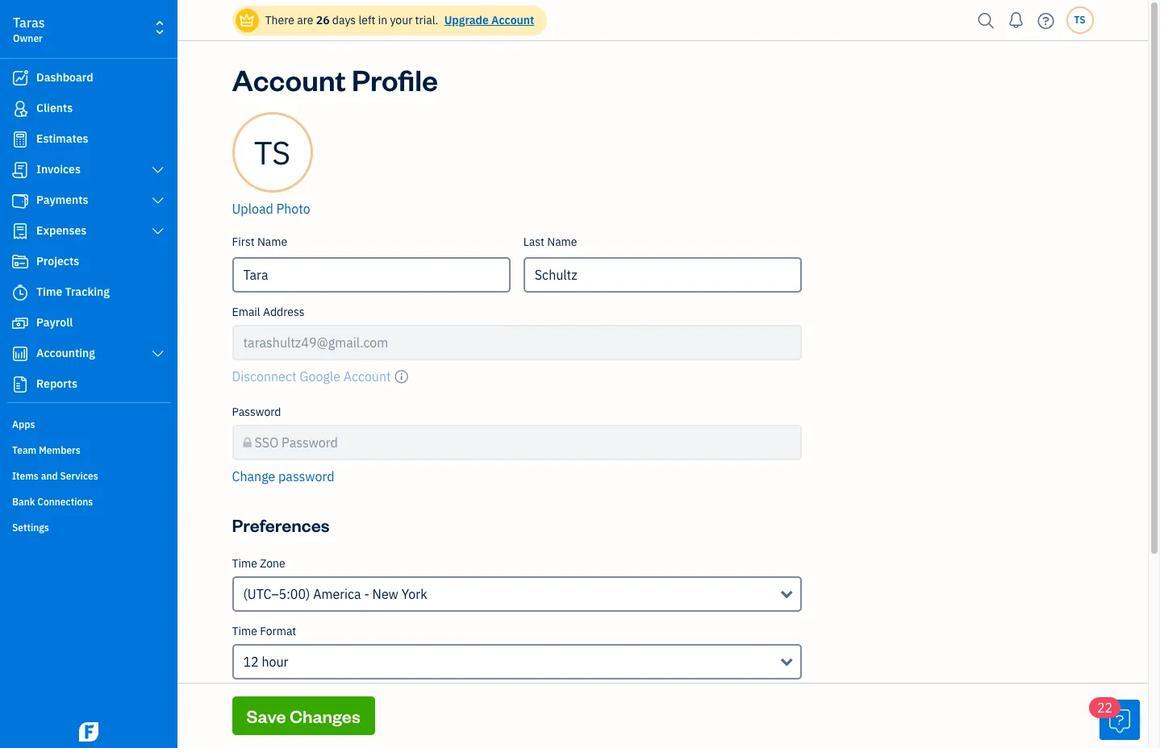 Task type: describe. For each thing, give the bounding box(es) containing it.
projects
[[36, 254, 79, 269]]

members
[[39, 445, 81, 457]]

upload photo
[[232, 201, 310, 217]]

dashboard image
[[10, 70, 30, 86]]

reports
[[36, 377, 77, 391]]

name for last name
[[547, 235, 577, 249]]

left
[[359, 13, 376, 27]]

your
[[390, 13, 413, 27]]

22 button
[[1089, 698, 1140, 741]]

password
[[278, 469, 334, 485]]

in
[[378, 13, 387, 27]]

time zone
[[232, 557, 285, 571]]

expense image
[[10, 224, 30, 240]]

time for (utc–5:00)
[[232, 557, 257, 571]]

changes
[[290, 705, 360, 728]]

york
[[402, 587, 427, 603]]

Last Name text field
[[524, 257, 802, 293]]

email
[[232, 305, 260, 320]]

dashboard
[[36, 70, 93, 85]]

26
[[316, 13, 330, 27]]

estimate image
[[10, 132, 30, 148]]

accounting
[[36, 346, 95, 361]]

beta language
[[235, 695, 317, 709]]

search image
[[974, 8, 999, 33]]

First Name text field
[[232, 257, 511, 293]]

there are 26 days left in your trial. upgrade account
[[265, 13, 534, 27]]

12
[[243, 654, 259, 671]]

client image
[[10, 101, 30, 117]]

save changes button
[[232, 697, 375, 736]]

0 horizontal spatial password
[[232, 405, 281, 420]]

time tracking link
[[4, 278, 173, 307]]

preferences
[[232, 514, 330, 537]]

time format
[[232, 625, 296, 639]]

settings
[[12, 522, 49, 534]]

language
[[268, 695, 317, 709]]

accounting link
[[4, 340, 173, 369]]

preferences element
[[226, 557, 809, 749]]

change password
[[232, 469, 334, 485]]

payments
[[36, 193, 88, 207]]

1 horizontal spatial account
[[491, 13, 534, 27]]

clients
[[36, 101, 73, 115]]

sso
[[255, 435, 279, 451]]

payroll link
[[4, 309, 173, 338]]

Email Address email field
[[232, 325, 802, 361]]

photo
[[276, 201, 310, 217]]

projects link
[[4, 248, 173, 277]]

account profile
[[232, 61, 438, 98]]

change password button
[[232, 467, 334, 487]]

bank connections link
[[4, 490, 173, 514]]

estimates
[[36, 132, 88, 146]]

main element
[[0, 0, 218, 749]]

resource center badge image
[[1100, 700, 1140, 741]]

bank
[[12, 496, 35, 508]]

money image
[[10, 315, 30, 332]]

first name
[[232, 235, 287, 249]]

upload
[[232, 201, 273, 217]]

Time Format field
[[232, 645, 802, 680]]

team members
[[12, 445, 81, 457]]

name for first name
[[257, 235, 287, 249]]

owner
[[13, 32, 43, 44]]

ts button
[[1066, 6, 1094, 34]]

account profile element
[[226, 112, 809, 499]]

last
[[524, 235, 545, 249]]

format
[[260, 625, 296, 639]]

apps
[[12, 419, 35, 431]]

expenses link
[[4, 217, 173, 246]]

new
[[372, 587, 399, 603]]

project image
[[10, 254, 30, 270]]

apps link
[[4, 412, 173, 437]]

dashboard link
[[4, 64, 173, 93]]

(utc–5:00)
[[243, 587, 310, 603]]

first
[[232, 235, 255, 249]]

bank connections
[[12, 496, 93, 508]]

Time Zone field
[[232, 577, 802, 612]]

days
[[332, 13, 356, 27]]

connections
[[37, 496, 93, 508]]



Task type: vqa. For each thing, say whether or not it's contained in the screenshot.
BK dropdown button
no



Task type: locate. For each thing, give the bounding box(es) containing it.
reports link
[[4, 370, 173, 399]]

hour
[[262, 654, 288, 671]]

settings link
[[4, 516, 173, 540]]

0 vertical spatial ts
[[1074, 14, 1086, 26]]

ts inside dropdown button
[[1074, 14, 1086, 26]]

ts up upload photo
[[254, 132, 291, 173]]

email address
[[232, 305, 305, 320]]

sso password
[[255, 435, 338, 451]]

ts inside "account profile" element
[[254, 132, 291, 173]]

0 vertical spatial password
[[232, 405, 281, 420]]

invoices
[[36, 162, 81, 177]]

0 vertical spatial time
[[36, 285, 62, 299]]

time for 12 hour
[[232, 625, 257, 639]]

chevron large down image inside the invoices link
[[151, 164, 165, 177]]

1 horizontal spatial password
[[282, 435, 338, 451]]

estimates link
[[4, 125, 173, 154]]

report image
[[10, 377, 30, 393]]

ts right go to help icon
[[1074, 14, 1086, 26]]

profile
[[352, 61, 438, 98]]

account right 'upgrade'
[[491, 13, 534, 27]]

3 chevron large down image from the top
[[151, 225, 165, 238]]

clients link
[[4, 94, 173, 123]]

chevron large down image for expenses
[[151, 225, 165, 238]]

timer image
[[10, 285, 30, 301]]

0 horizontal spatial ts
[[254, 132, 291, 173]]

name right last
[[547, 235, 577, 249]]

info image
[[394, 367, 409, 387]]

taras
[[13, 15, 45, 31]]

1 vertical spatial account
[[232, 61, 346, 98]]

trial.
[[415, 13, 438, 27]]

name right the first
[[257, 235, 287, 249]]

-
[[364, 587, 369, 603]]

address
[[263, 305, 305, 320]]

password up 'lock' image
[[232, 405, 281, 420]]

1 vertical spatial chevron large down image
[[151, 194, 165, 207]]

save changes
[[247, 705, 360, 728]]

1 name from the left
[[257, 235, 287, 249]]

0 vertical spatial chevron large down image
[[151, 164, 165, 177]]

and
[[41, 470, 58, 483]]

notifications image
[[1003, 4, 1029, 36]]

services
[[60, 470, 98, 483]]

beta
[[235, 695, 262, 707]]

last name
[[524, 235, 577, 249]]

0 vertical spatial account
[[491, 13, 534, 27]]

are
[[297, 13, 313, 27]]

2 chevron large down image from the top
[[151, 194, 165, 207]]

1 vertical spatial time
[[232, 557, 257, 571]]

time right timer image
[[36, 285, 62, 299]]

0 horizontal spatial name
[[257, 235, 287, 249]]

account
[[491, 13, 534, 27], [232, 61, 346, 98]]

invoices link
[[4, 156, 173, 185]]

1 horizontal spatial name
[[547, 235, 577, 249]]

chevron large down image
[[151, 348, 165, 361]]

2 vertical spatial time
[[232, 625, 257, 639]]

payments link
[[4, 186, 173, 215]]

0 horizontal spatial account
[[232, 61, 346, 98]]

payroll
[[36, 315, 73, 330]]

chevron large down image down the invoices link
[[151, 194, 165, 207]]

save
[[247, 705, 286, 728]]

go to help image
[[1033, 8, 1059, 33]]

there
[[265, 13, 294, 27]]

(utc–5:00) america - new york
[[243, 587, 427, 603]]

22
[[1097, 700, 1113, 717]]

ts
[[1074, 14, 1086, 26], [254, 132, 291, 173]]

america
[[313, 587, 361, 603]]

items and services link
[[4, 464, 173, 488]]

time left zone on the left bottom of page
[[232, 557, 257, 571]]

expenses
[[36, 224, 87, 238]]

account down there
[[232, 61, 346, 98]]

chevron large down image for payments
[[151, 194, 165, 207]]

chevron large down image up projects link
[[151, 225, 165, 238]]

1 vertical spatial password
[[282, 435, 338, 451]]

time
[[36, 285, 62, 299], [232, 557, 257, 571], [232, 625, 257, 639]]

12 hour
[[243, 654, 288, 671]]

1 horizontal spatial ts
[[1074, 14, 1086, 26]]

password up the password
[[282, 435, 338, 451]]

tracking
[[65, 285, 110, 299]]

crown image
[[238, 12, 255, 29]]

team
[[12, 445, 37, 457]]

items and services
[[12, 470, 98, 483]]

chevron large down image
[[151, 164, 165, 177], [151, 194, 165, 207], [151, 225, 165, 238]]

1 chevron large down image from the top
[[151, 164, 165, 177]]

payment image
[[10, 193, 30, 209]]

change
[[232, 469, 275, 485]]

chevron large down image for invoices
[[151, 164, 165, 177]]

time tracking
[[36, 285, 110, 299]]

lock image
[[243, 433, 252, 453]]

invoice image
[[10, 162, 30, 178]]

time inside main element
[[36, 285, 62, 299]]

time up 12
[[232, 625, 257, 639]]

name
[[257, 235, 287, 249], [547, 235, 577, 249]]

upgrade account link
[[441, 13, 534, 27]]

1 vertical spatial ts
[[254, 132, 291, 173]]

chevron large down image up payments link
[[151, 164, 165, 177]]

upgrade
[[444, 13, 489, 27]]

freshbooks image
[[76, 723, 102, 742]]

2 vertical spatial chevron large down image
[[151, 225, 165, 238]]

chart image
[[10, 346, 30, 362]]

2 name from the left
[[547, 235, 577, 249]]

items
[[12, 470, 39, 483]]

team members link
[[4, 438, 173, 462]]

zone
[[260, 557, 285, 571]]

password
[[232, 405, 281, 420], [282, 435, 338, 451]]

taras owner
[[13, 15, 45, 44]]

chevron large down image inside payments link
[[151, 194, 165, 207]]



